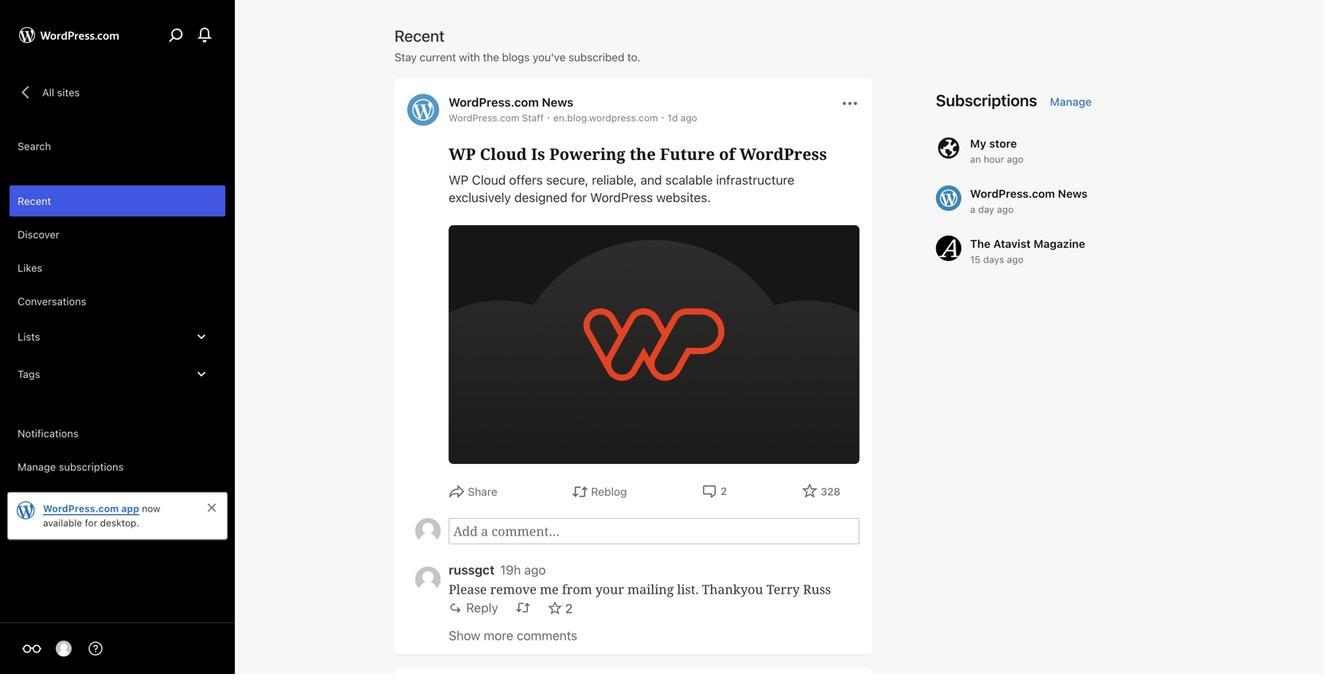 Task type: locate. For each thing, give the bounding box(es) containing it.
now available for desktop.
[[43, 503, 160, 529]]

·
[[547, 110, 550, 123], [661, 110, 665, 123]]

hour
[[984, 154, 1004, 165]]

recent for recent stay current with the blogs you've subscribed to.
[[395, 26, 445, 45]]

ago up the me
[[524, 563, 546, 578]]

news for ago
[[1058, 187, 1088, 200]]

wp cloud is powering the future of wordpress link
[[449, 143, 860, 166]]

reply
[[466, 601, 498, 616]]

wordpress websites.
[[590, 190, 711, 205]]

the inside wp cloud is powering the future of wordpress wp cloud offers secure, reliable, and scalable infrastructure exclusively designed for wordpress websites.
[[630, 143, 656, 165]]

tags link
[[10, 357, 225, 392]]

1 horizontal spatial for
[[571, 190, 587, 205]]

wordpress.com inside wordpress.com news a day ago
[[970, 187, 1055, 200]]

manage inside wp cloud is powering the future of wordpress main content
[[1050, 95, 1092, 108]]

0 horizontal spatial 2
[[565, 601, 573, 617]]

1 vertical spatial wp
[[449, 172, 469, 188]]

the right with
[[483, 51, 499, 64]]

atavist
[[994, 237, 1031, 250]]

wordpress.com news a day ago
[[970, 187, 1088, 215]]

day
[[978, 204, 995, 215]]

ago right 1d
[[681, 112, 697, 123]]

0 horizontal spatial ·
[[547, 110, 550, 123]]

328
[[821, 486, 841, 498]]

for down the "wordpress.com app"
[[85, 518, 97, 529]]

0 vertical spatial 2
[[721, 485, 727, 497]]

news
[[542, 95, 574, 109], [1058, 187, 1088, 200]]

1 vertical spatial cloud
[[472, 172, 506, 188]]

1 vertical spatial recent
[[18, 195, 51, 207]]

news up staff
[[542, 95, 574, 109]]

cloud up offers
[[480, 143, 527, 165]]

0 horizontal spatial news
[[542, 95, 574, 109]]

with
[[459, 51, 480, 64]]

wordpress.com up "available"
[[43, 503, 119, 514]]

cloud up exclusively
[[472, 172, 506, 188]]

ago down store
[[1007, 154, 1024, 165]]

offers
[[509, 172, 543, 188]]

russ
[[803, 581, 831, 598]]

1 horizontal spatial the
[[630, 143, 656, 165]]

wordpress.com up "wordpress.com staff" link
[[449, 95, 539, 109]]

manage
[[1050, 95, 1092, 108], [18, 461, 56, 473]]

future
[[660, 143, 715, 165]]

for down secure,
[[571, 190, 587, 205]]

cloud
[[480, 143, 527, 165], [472, 172, 506, 188]]

the up and
[[630, 143, 656, 165]]

1 vertical spatial news
[[1058, 187, 1088, 200]]

tags
[[18, 368, 40, 380]]

recent inside the recent stay current with the blogs you've subscribed to.
[[395, 26, 445, 45]]

ago inside wordpress.com news a day ago
[[997, 204, 1014, 215]]

wordpress.com
[[449, 95, 539, 109], [449, 112, 519, 123], [970, 187, 1055, 200], [43, 503, 119, 514]]

recent for recent
[[18, 195, 51, 207]]

a
[[970, 204, 976, 215]]

reblog image
[[516, 601, 530, 615]]

share button
[[449, 483, 498, 501]]

news up the magazine
[[1058, 187, 1088, 200]]

desktop.
[[100, 518, 139, 529]]

secure,
[[546, 172, 589, 188]]

search
[[18, 140, 51, 152]]

0 vertical spatial 2 button
[[702, 483, 727, 499]]

news inside wordpress.com news a day ago
[[1058, 187, 1088, 200]]

you've
[[533, 51, 566, 64]]

more
[[484, 628, 513, 643]]

wp cloud is powering the future of wordpress main content
[[395, 25, 1166, 675]]

recent up stay
[[395, 26, 445, 45]]

0 horizontal spatial recent
[[18, 195, 51, 207]]

0 vertical spatial the
[[483, 51, 499, 64]]

ago right day
[[997, 204, 1014, 215]]

for
[[571, 190, 587, 205], [85, 518, 97, 529]]

1 vertical spatial 2
[[565, 601, 573, 617]]

the
[[483, 51, 499, 64], [630, 143, 656, 165]]

2 button
[[702, 483, 727, 499], [548, 600, 573, 618]]

0 horizontal spatial 2 button
[[548, 600, 573, 618]]

reblog
[[591, 485, 627, 499]]

dismiss image
[[205, 502, 218, 514]]

for inside now available for desktop.
[[85, 518, 97, 529]]

your
[[596, 581, 624, 598]]

recent up discover
[[18, 195, 51, 207]]

notifications
[[18, 428, 79, 440]]

1 horizontal spatial ·
[[661, 110, 665, 123]]

1 horizontal spatial 2 button
[[702, 483, 727, 499]]

sites
[[57, 86, 80, 98]]

russgct 19h ago
[[449, 563, 546, 578]]

blogs
[[502, 51, 530, 64]]

thankyou
[[702, 581, 763, 598]]

me
[[540, 581, 559, 598]]

conversations link
[[10, 286, 225, 317]]

wordpress.com staff link
[[449, 112, 544, 123]]

staff
[[522, 112, 544, 123]]

of
[[719, 143, 735, 165]]

1 horizontal spatial recent
[[395, 26, 445, 45]]

1 horizontal spatial manage
[[1050, 95, 1092, 108]]

news inside wordpress.com news wordpress.com staff · en.blog.wordpress.com · 1d ago
[[542, 95, 574, 109]]

greg robinson image
[[56, 641, 72, 657]]

0 horizontal spatial for
[[85, 518, 97, 529]]

2 button up add a comment… 'text field'
[[702, 483, 727, 499]]

1 · from the left
[[547, 110, 550, 123]]

subscribed to.
[[569, 51, 641, 64]]

1d ago link
[[668, 112, 697, 123]]

terry
[[767, 581, 800, 598]]

1 vertical spatial for
[[85, 518, 97, 529]]

likes link
[[10, 252, 225, 284]]

ago down the atavist
[[1007, 254, 1024, 265]]

2 button down the me
[[548, 600, 573, 618]]

all sites link
[[10, 76, 87, 109]]

ago
[[681, 112, 697, 123], [1007, 154, 1024, 165], [997, 204, 1014, 215], [1007, 254, 1024, 265], [524, 563, 546, 578]]

the inside the recent stay current with the blogs you've subscribed to.
[[483, 51, 499, 64]]

· right staff
[[547, 110, 550, 123]]

2 for reply
[[565, 601, 573, 617]]

group
[[415, 518, 860, 545]]

328 button
[[802, 483, 841, 501]]

wordpress.com for wordpress.com news wordpress.com staff · en.blog.wordpress.com · 1d ago
[[449, 95, 539, 109]]

1 vertical spatial 2 button
[[548, 600, 573, 618]]

1 wp from the top
[[449, 143, 476, 165]]

ago inside the atavist magazine 15 days ago
[[1007, 254, 1024, 265]]

wordpress.com up day
[[970, 187, 1055, 200]]

keyboard_arrow_down image
[[194, 329, 209, 345]]

0 horizontal spatial manage
[[18, 461, 56, 473]]

0 vertical spatial manage
[[1050, 95, 1092, 108]]

please
[[449, 581, 487, 598]]

share
[[468, 485, 498, 499]]

0 vertical spatial wp
[[449, 143, 476, 165]]

an
[[970, 154, 981, 165]]

recent link
[[10, 186, 225, 217]]

manage for manage subscriptions
[[18, 461, 56, 473]]

the for blogs
[[483, 51, 499, 64]]

1 horizontal spatial 2
[[721, 485, 727, 497]]

1 vertical spatial manage
[[18, 461, 56, 473]]

1 vertical spatial the
[[630, 143, 656, 165]]

recent
[[395, 26, 445, 45], [18, 195, 51, 207]]

2
[[721, 485, 727, 497], [565, 601, 573, 617]]

store
[[989, 137, 1017, 150]]

0 vertical spatial for
[[571, 190, 587, 205]]

0 horizontal spatial the
[[483, 51, 499, 64]]

1 horizontal spatial news
[[1058, 187, 1088, 200]]

0 vertical spatial recent
[[395, 26, 445, 45]]

0 vertical spatial news
[[542, 95, 574, 109]]

scalable
[[666, 172, 713, 188]]

0 vertical spatial cloud
[[480, 143, 527, 165]]

· left 1d
[[661, 110, 665, 123]]

wordpress.com for wordpress.com news a day ago
[[970, 187, 1055, 200]]

2 for share
[[721, 485, 727, 497]]

wordpress.com app
[[43, 503, 139, 514]]

news for ·
[[542, 95, 574, 109]]

manage for manage
[[1050, 95, 1092, 108]]



Task type: describe. For each thing, give the bounding box(es) containing it.
keyboard_arrow_down image
[[194, 366, 209, 382]]

the atavist magazine 15 days ago
[[970, 237, 1086, 265]]

19h ago link
[[500, 563, 546, 578]]

wordpress.com down wordpress.com news link
[[449, 112, 519, 123]]

stay
[[395, 51, 417, 64]]

all sites
[[42, 86, 80, 98]]

recent stay current with the blogs you've subscribed to.
[[395, 26, 641, 64]]

russgct image
[[415, 567, 441, 593]]

toggle menu image
[[841, 94, 860, 113]]

notifications link
[[10, 418, 225, 449]]

19h
[[500, 563, 521, 578]]

manage subscriptions link
[[10, 452, 225, 483]]

available
[[43, 518, 82, 529]]

wordpress.com for wordpress.com app
[[43, 503, 119, 514]]

app
[[121, 503, 139, 514]]

ago inside wordpress.com news wordpress.com staff · en.blog.wordpress.com · 1d ago
[[681, 112, 697, 123]]

2 · from the left
[[661, 110, 665, 123]]

reader image
[[22, 640, 41, 659]]

powering
[[549, 143, 626, 165]]

for inside wp cloud is powering the future of wordpress wp cloud offers secure, reliable, and scalable infrastructure exclusively designed for wordpress websites.
[[571, 190, 587, 205]]

show more comments button
[[449, 624, 578, 648]]

the
[[970, 237, 991, 250]]

designed
[[514, 190, 568, 205]]

manage link
[[1050, 94, 1092, 110]]

and
[[641, 172, 662, 188]]

magazine
[[1034, 237, 1086, 250]]

subscriptions
[[936, 91, 1037, 110]]

comments
[[517, 628, 578, 643]]

show more comments
[[449, 628, 578, 643]]

lists link
[[10, 319, 225, 354]]

please remove me from your mailing list. thankyou terry russ
[[449, 581, 831, 598]]

group inside wp cloud is powering the future of wordpress main content
[[415, 518, 860, 545]]

reply button
[[449, 601, 498, 616]]

lists
[[18, 331, 40, 343]]

reblog button
[[572, 483, 627, 501]]

russgct
[[449, 563, 495, 578]]

days
[[983, 254, 1004, 265]]

remove
[[490, 581, 537, 598]]

2 button for reply
[[548, 600, 573, 618]]

the for future
[[630, 143, 656, 165]]

1d
[[668, 112, 678, 123]]

current
[[420, 51, 456, 64]]

turn this comment into its own post button
[[516, 601, 530, 615]]

ago inside my store an hour ago
[[1007, 154, 1024, 165]]

likes
[[18, 262, 42, 274]]

exclusively
[[449, 190, 511, 205]]

wordpress.com news wordpress.com staff · en.blog.wordpress.com · 1d ago
[[449, 95, 697, 123]]

manage subscriptions
[[18, 461, 124, 473]]

infrastructure
[[716, 172, 795, 188]]

2 button for share
[[702, 483, 727, 499]]

all
[[42, 86, 54, 98]]

my
[[970, 137, 987, 150]]

greg robinson image
[[415, 518, 441, 544]]

my store an hour ago
[[970, 137, 1024, 165]]

discover link
[[10, 219, 225, 250]]

wordpress.com staff image
[[407, 94, 439, 126]]

en.blog.wordpress.com link
[[553, 112, 658, 123]]

wp cloud is powering the future of wordpress wp cloud offers secure, reliable, and scalable infrastructure exclusively designed for wordpress websites.
[[449, 143, 827, 205]]

15
[[970, 254, 981, 265]]

discover
[[18, 229, 60, 241]]

en.blog.wordpress.com
[[553, 112, 658, 123]]

show
[[449, 628, 481, 643]]

list.
[[677, 581, 699, 598]]

wordpress.com news link
[[449, 95, 574, 109]]

conversations
[[18, 295, 86, 307]]

now
[[142, 503, 160, 514]]

search link
[[10, 131, 225, 162]]

subscriptions
[[59, 461, 124, 473]]

mailing
[[628, 581, 674, 598]]

reliable,
[[592, 172, 637, 188]]

from
[[562, 581, 592, 598]]

2 wp from the top
[[449, 172, 469, 188]]

is
[[531, 143, 545, 165]]

Add a comment… text field
[[449, 518, 860, 545]]



Task type: vqa. For each thing, say whether or not it's contained in the screenshot.
Foam is a simple theme that supports full-site editing. It comes with a set of minimal templates and design settings that can be manipulated through Global Styles. Use it to build something beautiful. image
no



